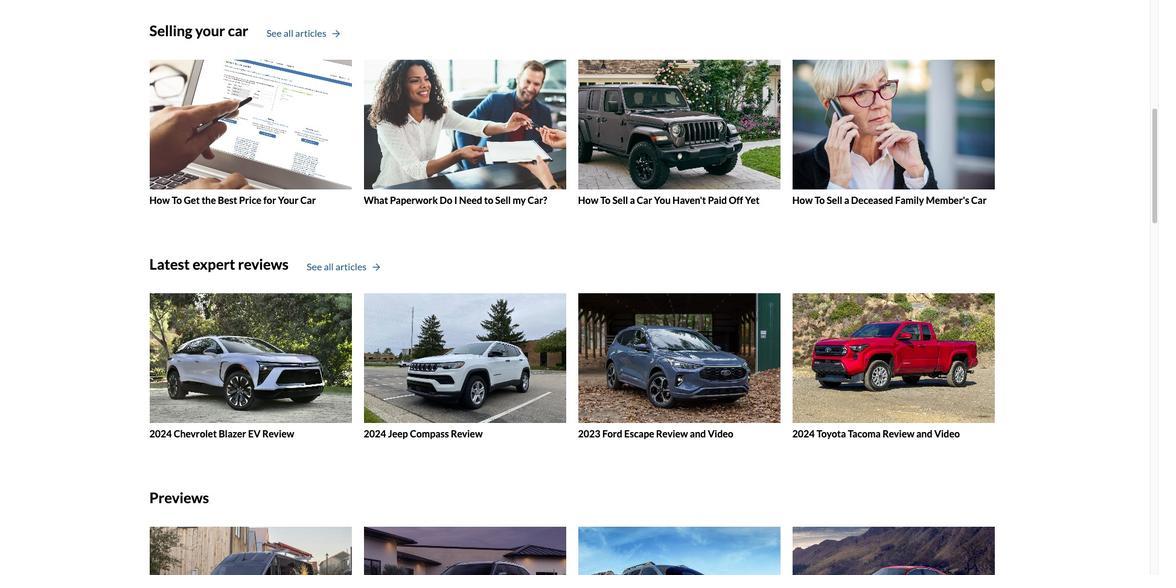 Task type: vqa. For each thing, say whether or not it's contained in the screenshot.
GuruDZNSBB
no



Task type: locate. For each thing, give the bounding box(es) containing it.
video
[[708, 428, 734, 440], [935, 428, 961, 440]]

2 horizontal spatial how
[[793, 194, 813, 206]]

car?
[[528, 194, 548, 206]]

your
[[195, 22, 225, 39]]

2024 chevrolet blazer ev review
[[150, 428, 294, 440]]

2024 left chevrolet
[[150, 428, 172, 440]]

0 horizontal spatial a
[[630, 194, 635, 206]]

to left deceased
[[815, 194, 825, 206]]

video for 2024 toyota tacoma review and video
[[935, 428, 961, 440]]

sell left deceased
[[827, 194, 843, 206]]

1 horizontal spatial to
[[601, 194, 611, 206]]

my
[[513, 194, 526, 206]]

2 to from the left
[[601, 194, 611, 206]]

0 vertical spatial see all articles link
[[267, 26, 340, 41]]

off
[[729, 194, 744, 206]]

1 horizontal spatial sell
[[613, 194, 628, 206]]

how right car?
[[578, 194, 599, 206]]

yet
[[746, 194, 760, 206]]

what
[[364, 194, 388, 206]]

latest
[[150, 256, 190, 273]]

1 horizontal spatial how
[[578, 194, 599, 206]]

see all articles link for selling your car
[[267, 26, 340, 41]]

2 car from the left
[[637, 194, 653, 206]]

1 vertical spatial all
[[324, 261, 334, 273]]

car right "member's" at the right
[[972, 194, 987, 206]]

review right compass
[[451, 428, 483, 440]]

0 vertical spatial all
[[284, 27, 294, 39]]

2 video from the left
[[935, 428, 961, 440]]

1 vertical spatial see all articles link
[[307, 260, 380, 274]]

car right your
[[301, 194, 316, 206]]

1 vertical spatial see all articles
[[307, 261, 367, 273]]

3 sell from the left
[[827, 194, 843, 206]]

and
[[690, 428, 706, 440], [917, 428, 933, 440]]

3 review from the left
[[657, 428, 688, 440]]

tacoma
[[848, 428, 881, 440]]

1 horizontal spatial and
[[917, 428, 933, 440]]

2024 left toyota
[[793, 428, 815, 440]]

see for selling your car
[[267, 27, 282, 39]]

1 vertical spatial see
[[307, 261, 322, 273]]

2 horizontal spatial 2024
[[793, 428, 815, 440]]

how right yet on the right top of the page
[[793, 194, 813, 206]]

car left you
[[637, 194, 653, 206]]

2 review from the left
[[451, 428, 483, 440]]

all
[[284, 27, 294, 39], [324, 261, 334, 273]]

see right reviews
[[307, 261, 322, 273]]

2024 toyota tacoma review and video link
[[793, 293, 995, 440]]

4 review from the left
[[883, 428, 915, 440]]

0 horizontal spatial articles
[[295, 27, 327, 39]]

how to sell a car you haven't paid off yet link
[[578, 60, 781, 206]]

0 horizontal spatial sell
[[496, 194, 511, 206]]

2024 left jeep
[[364, 428, 386, 440]]

to for how to get the best price for your car
[[172, 194, 182, 206]]

a
[[630, 194, 635, 206], [845, 194, 850, 206]]

0 horizontal spatial 2024
[[150, 428, 172, 440]]

1 horizontal spatial articles
[[336, 261, 367, 273]]

and for 2023 ford escape review and video
[[690, 428, 706, 440]]

0 horizontal spatial how
[[150, 194, 170, 206]]

see all articles link
[[267, 26, 340, 41], [307, 260, 380, 274]]

how to sell a car you haven't paid off yet image
[[578, 60, 781, 189]]

haven't
[[673, 194, 706, 206]]

arrow right image for selling your car
[[333, 30, 340, 38]]

1 vertical spatial arrow right image
[[373, 264, 380, 272]]

review right the escape
[[657, 428, 688, 440]]

1 how from the left
[[150, 194, 170, 206]]

do
[[440, 194, 453, 206]]

0 horizontal spatial video
[[708, 428, 734, 440]]

how to sell a deceased family member's car image
[[793, 60, 995, 189]]

sell for how to sell a deceased family member's car
[[827, 194, 843, 206]]

see all articles
[[267, 27, 327, 39], [307, 261, 367, 273]]

blazer
[[219, 428, 246, 440]]

1 vertical spatial articles
[[336, 261, 367, 273]]

2 sell from the left
[[613, 194, 628, 206]]

toyota
[[817, 428, 846, 440]]

2024 ram promaster preview image
[[150, 527, 352, 576]]

you
[[655, 194, 671, 206]]

best
[[218, 194, 237, 206]]

see all articles link for latest expert reviews
[[307, 260, 380, 274]]

price
[[239, 194, 262, 206]]

escape
[[625, 428, 655, 440]]

see right car
[[267, 27, 282, 39]]

2 how from the left
[[578, 194, 599, 206]]

to
[[172, 194, 182, 206], [601, 194, 611, 206], [815, 194, 825, 206]]

0 horizontal spatial arrow right image
[[333, 30, 340, 38]]

1 and from the left
[[690, 428, 706, 440]]

2 horizontal spatial to
[[815, 194, 825, 206]]

2 2024 from the left
[[364, 428, 386, 440]]

car
[[228, 22, 248, 39]]

sell left you
[[613, 194, 628, 206]]

1 horizontal spatial video
[[935, 428, 961, 440]]

2 a from the left
[[845, 194, 850, 206]]

sell
[[496, 194, 511, 206], [613, 194, 628, 206], [827, 194, 843, 206]]

review right tacoma
[[883, 428, 915, 440]]

0 horizontal spatial all
[[284, 27, 294, 39]]

1 to from the left
[[172, 194, 182, 206]]

0 vertical spatial see all articles
[[267, 27, 327, 39]]

review right 'ev'
[[263, 428, 294, 440]]

video for 2023 ford escape review and video
[[708, 428, 734, 440]]

to for how to sell a deceased family member's car
[[815, 194, 825, 206]]

1 video from the left
[[708, 428, 734, 440]]

1 2024 from the left
[[150, 428, 172, 440]]

paperwork
[[390, 194, 438, 206]]

articles
[[295, 27, 327, 39], [336, 261, 367, 273]]

3 how from the left
[[793, 194, 813, 206]]

1 horizontal spatial all
[[324, 261, 334, 273]]

previews
[[150, 489, 209, 507]]

1 horizontal spatial arrow right image
[[373, 264, 380, 272]]

to left you
[[601, 194, 611, 206]]

articles for car
[[295, 27, 327, 39]]

arrow right image
[[333, 30, 340, 38], [373, 264, 380, 272]]

to left get
[[172, 194, 182, 206]]

0 horizontal spatial to
[[172, 194, 182, 206]]

how
[[150, 194, 170, 206], [578, 194, 599, 206], [793, 194, 813, 206]]

sell right to
[[496, 194, 511, 206]]

0 vertical spatial articles
[[295, 27, 327, 39]]

how to sell a deceased family member's car
[[793, 194, 987, 206]]

how left get
[[150, 194, 170, 206]]

0 horizontal spatial and
[[690, 428, 706, 440]]

2024 toyota tacoma review and video image
[[793, 293, 995, 423]]

to
[[484, 194, 494, 206]]

and right tacoma
[[917, 428, 933, 440]]

a left deceased
[[845, 194, 850, 206]]

get
[[184, 194, 200, 206]]

1 horizontal spatial see
[[307, 261, 322, 273]]

2 horizontal spatial car
[[972, 194, 987, 206]]

3 2024 from the left
[[793, 428, 815, 440]]

2 horizontal spatial sell
[[827, 194, 843, 206]]

2024 chevrolet blazer ev review link
[[150, 293, 352, 440]]

see
[[267, 27, 282, 39], [307, 261, 322, 273]]

a left you
[[630, 194, 635, 206]]

see all articles for latest expert reviews
[[307, 261, 367, 273]]

2024 audi s6 preview image
[[793, 527, 995, 576]]

review
[[263, 428, 294, 440], [451, 428, 483, 440], [657, 428, 688, 440], [883, 428, 915, 440]]

2024
[[150, 428, 172, 440], [364, 428, 386, 440], [793, 428, 815, 440]]

1 horizontal spatial car
[[637, 194, 653, 206]]

0 horizontal spatial see
[[267, 27, 282, 39]]

and right the escape
[[690, 428, 706, 440]]

2023 ford escape review and video image
[[578, 293, 781, 423]]

3 to from the left
[[815, 194, 825, 206]]

1 horizontal spatial a
[[845, 194, 850, 206]]

member's
[[926, 194, 970, 206]]

i
[[455, 194, 458, 206]]

a for deceased
[[845, 194, 850, 206]]

car
[[301, 194, 316, 206], [637, 194, 653, 206], [972, 194, 987, 206]]

2 and from the left
[[917, 428, 933, 440]]

1 review from the left
[[263, 428, 294, 440]]

0 vertical spatial arrow right image
[[333, 30, 340, 38]]

0 horizontal spatial car
[[301, 194, 316, 206]]

0 vertical spatial see
[[267, 27, 282, 39]]

all for car
[[284, 27, 294, 39]]

1 horizontal spatial 2024
[[364, 428, 386, 440]]

1 a from the left
[[630, 194, 635, 206]]



Task type: describe. For each thing, give the bounding box(es) containing it.
2023 ford escape review and video
[[578, 428, 734, 440]]

how to get the best price for your car image
[[150, 60, 352, 189]]

how for how to sell a car you haven't paid off yet
[[578, 194, 599, 206]]

selling your car
[[150, 22, 248, 39]]

1 sell from the left
[[496, 194, 511, 206]]

2024 subaru outback preview image
[[578, 527, 781, 576]]

1 car from the left
[[301, 194, 316, 206]]

how to get the best price for your car
[[150, 194, 316, 206]]

how for how to get the best price for your car
[[150, 194, 170, 206]]

2024 chevrolet blazer ev review image
[[150, 293, 352, 423]]

selling
[[150, 22, 193, 39]]

2024 for 2024 toyota tacoma review and video
[[793, 428, 815, 440]]

to for how to sell a car you haven't paid off yet
[[601, 194, 611, 206]]

ford
[[603, 428, 623, 440]]

how for how to sell a deceased family member's car
[[793, 194, 813, 206]]

review for 2024 toyota tacoma review and video
[[883, 428, 915, 440]]

arrow right image for latest expert reviews
[[373, 264, 380, 272]]

paid
[[708, 194, 727, 206]]

how to sell a car you haven't paid off yet
[[578, 194, 760, 206]]

jeep
[[388, 428, 408, 440]]

2024 toyota tacoma review and video
[[793, 428, 961, 440]]

compass
[[410, 428, 449, 440]]

a for car
[[630, 194, 635, 206]]

2023 ford escape review and video link
[[578, 293, 781, 440]]

need
[[459, 194, 483, 206]]

all for reviews
[[324, 261, 334, 273]]

see for latest expert reviews
[[307, 261, 322, 273]]

expert
[[193, 256, 235, 273]]

2024 for 2024 jeep compass review
[[364, 428, 386, 440]]

how to sell a deceased family member's car link
[[793, 60, 995, 206]]

reviews
[[238, 256, 289, 273]]

how to get the best price for your car link
[[150, 60, 352, 206]]

deceased
[[852, 194, 894, 206]]

what paperwork do i need to sell my car? image
[[364, 60, 566, 189]]

2023
[[578, 428, 601, 440]]

the
[[202, 194, 216, 206]]

2024 toyota highlander hybrid preview image
[[364, 527, 566, 576]]

2024 jeep compass review
[[364, 428, 483, 440]]

2024 jeep compass review image
[[364, 293, 566, 423]]

chevrolet
[[174, 428, 217, 440]]

for
[[263, 194, 276, 206]]

what paperwork do i need to sell my car?
[[364, 194, 548, 206]]

latest expert reviews
[[150, 256, 289, 273]]

review for 2023 ford escape review and video
[[657, 428, 688, 440]]

2024 jeep compass review link
[[364, 293, 566, 440]]

see all articles for selling your car
[[267, 27, 327, 39]]

articles for reviews
[[336, 261, 367, 273]]

ev
[[248, 428, 261, 440]]

review for 2024 jeep compass review
[[451, 428, 483, 440]]

and for 2024 toyota tacoma review and video
[[917, 428, 933, 440]]

what paperwork do i need to sell my car? link
[[364, 60, 566, 206]]

family
[[896, 194, 925, 206]]

3 car from the left
[[972, 194, 987, 206]]

2024 for 2024 chevrolet blazer ev review
[[150, 428, 172, 440]]

your
[[278, 194, 299, 206]]

sell for how to sell a car you haven't paid off yet
[[613, 194, 628, 206]]



